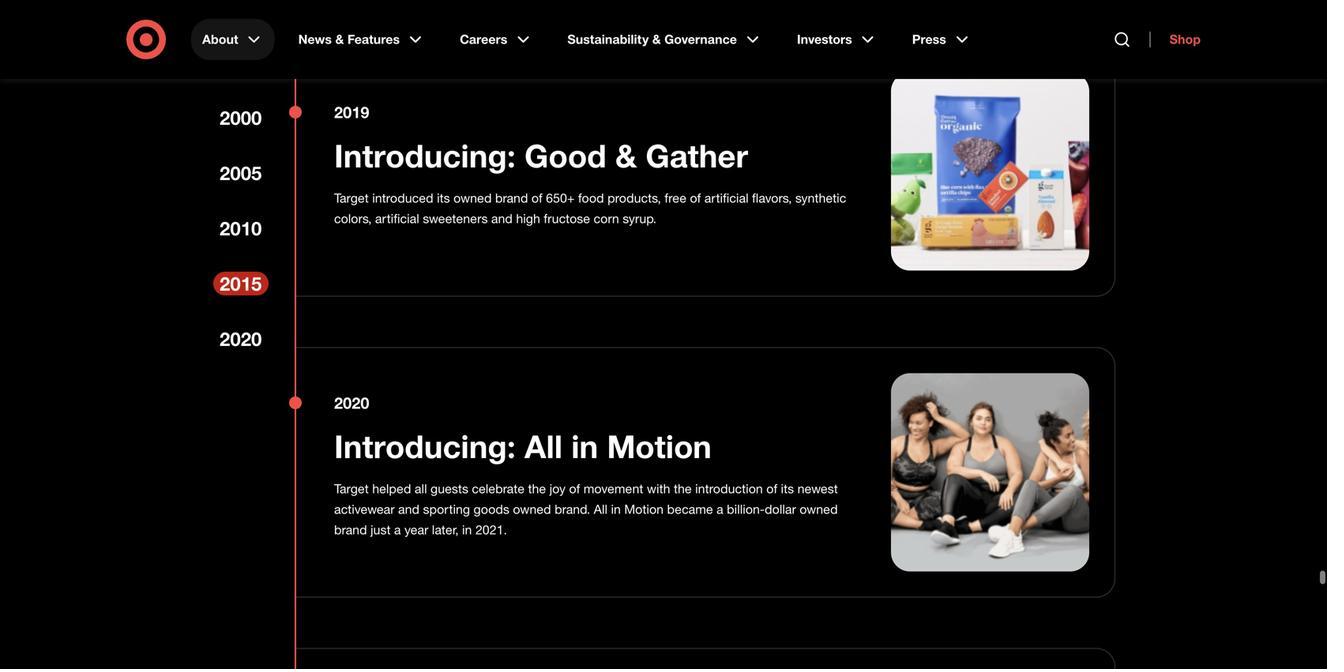 Task type: describe. For each thing, give the bounding box(es) containing it.
2 horizontal spatial in
[[611, 502, 621, 517]]

synthetic
[[796, 190, 847, 206]]

2019
[[334, 103, 370, 122]]

text image
[[892, 72, 1090, 271]]

high
[[516, 211, 541, 226]]

a group of people sitting on the floor image
[[892, 373, 1090, 572]]

flavors,
[[753, 190, 792, 206]]

introducing: for introducing: good & gather
[[334, 136, 516, 175]]

sustainability & governance link
[[557, 19, 774, 60]]

1 vertical spatial artificial
[[375, 211, 420, 226]]

careers
[[460, 32, 508, 47]]

2015
[[220, 272, 262, 295]]

guests
[[431, 481, 469, 497]]

sustainability & governance
[[568, 32, 737, 47]]

its inside target helped all guests celebrate the joy of movement with the introduction of its newest activewear and sporting goods owned brand. all in motion became a billion-dollar owned brand just a year later, in 2021.
[[781, 481, 795, 497]]

syrup.
[[623, 211, 657, 226]]

0 vertical spatial in
[[572, 427, 599, 466]]

shop
[[1170, 32, 1202, 47]]

2015 link
[[213, 272, 269, 296]]

gather
[[646, 136, 749, 175]]

news & features
[[299, 32, 400, 47]]

its inside target introduced its owned brand of 650+ food products, free of artificial flavors, synthetic colors, artificial sweeteners and high fructose corn syrup.
[[437, 190, 450, 206]]

brand inside target introduced its owned brand of 650+ food products, free of artificial flavors, synthetic colors, artificial sweeteners and high fructose corn syrup.
[[496, 190, 528, 206]]

brand. all
[[555, 502, 608, 517]]

target introduced its owned brand of 650+ food products, free of artificial flavors, synthetic colors, artificial sweeteners and high fructose corn syrup.
[[334, 190, 847, 226]]

dollar
[[765, 502, 797, 517]]

and inside target helped all guests celebrate the joy of movement with the introduction of its newest activewear and sporting goods owned brand. all in motion became a billion-dollar owned brand just a year later, in 2021.
[[398, 502, 420, 517]]

2000 link
[[213, 106, 269, 130]]

shop link
[[1151, 32, 1202, 47]]

owned inside target introduced its owned brand of 650+ food products, free of artificial flavors, synthetic colors, artificial sweeteners and high fructose corn syrup.
[[454, 190, 492, 206]]

2005 link
[[213, 161, 269, 185]]

& for features
[[336, 32, 344, 47]]

colors,
[[334, 211, 372, 226]]

1 horizontal spatial owned
[[513, 502, 551, 517]]

1 vertical spatial a
[[394, 522, 401, 538]]

just
[[371, 522, 391, 538]]

later,
[[432, 522, 459, 538]]

all
[[415, 481, 427, 497]]

1 horizontal spatial a
[[717, 502, 724, 517]]

introducing: for introducing: all in motion
[[334, 427, 516, 466]]

celebrate
[[472, 481, 525, 497]]

2021.
[[476, 522, 507, 538]]

press link
[[902, 19, 983, 60]]

newest
[[798, 481, 838, 497]]

features
[[348, 32, 400, 47]]

good
[[525, 136, 607, 175]]

with
[[647, 481, 671, 497]]

sustainability
[[568, 32, 649, 47]]

movement
[[584, 481, 644, 497]]

of up dollar
[[767, 481, 778, 497]]

introduction
[[696, 481, 763, 497]]

free
[[665, 190, 687, 206]]

0 horizontal spatial 2020
[[220, 328, 262, 351]]

1 the from the left
[[528, 481, 546, 497]]



Task type: locate. For each thing, give the bounding box(es) containing it.
1 horizontal spatial 2020
[[334, 394, 370, 413]]

0 vertical spatial its
[[437, 190, 450, 206]]

650+
[[546, 190, 575, 206]]

of right the joy
[[570, 481, 580, 497]]

news
[[299, 32, 332, 47]]

and up year at left
[[398, 502, 420, 517]]

artificial left flavors,
[[705, 190, 749, 206]]

1 vertical spatial its
[[781, 481, 795, 497]]

target helped all guests celebrate the joy of movement with the introduction of its newest activewear and sporting goods owned brand. all in motion became a billion-dollar owned brand just a year later, in 2021.
[[334, 481, 838, 538]]

a right just
[[394, 522, 401, 538]]

1 horizontal spatial artificial
[[705, 190, 749, 206]]

0 horizontal spatial &
[[336, 32, 344, 47]]

careers link
[[449, 19, 544, 60]]

& for governance
[[653, 32, 661, 47]]

2 horizontal spatial owned
[[800, 502, 838, 517]]

1 vertical spatial motion
[[625, 502, 664, 517]]

and inside target introduced its owned brand of 650+ food products, free of artificial flavors, synthetic colors, artificial sweeteners and high fructose corn syrup.
[[492, 211, 513, 226]]

2020
[[220, 328, 262, 351], [334, 394, 370, 413]]

artificial down introduced
[[375, 211, 420, 226]]

target
[[334, 190, 369, 206], [334, 481, 369, 497]]

and left high
[[492, 211, 513, 226]]

1 horizontal spatial &
[[616, 136, 637, 175]]

helped
[[372, 481, 411, 497]]

food
[[579, 190, 604, 206]]

became
[[668, 502, 714, 517]]

1 horizontal spatial the
[[674, 481, 692, 497]]

a down introduction
[[717, 502, 724, 517]]

brand inside target helped all guests celebrate the joy of movement with the introduction of its newest activewear and sporting goods owned brand. all in motion became a billion-dollar owned brand just a year later, in 2021.
[[334, 522, 367, 538]]

1 vertical spatial target
[[334, 481, 369, 497]]

1 horizontal spatial its
[[781, 481, 795, 497]]

&
[[336, 32, 344, 47], [653, 32, 661, 47], [616, 136, 637, 175]]

its
[[437, 190, 450, 206], [781, 481, 795, 497]]

news & features link
[[287, 19, 436, 60]]

0 horizontal spatial and
[[398, 502, 420, 517]]

1 target from the top
[[334, 190, 369, 206]]

introducing: up all at the left
[[334, 427, 516, 466]]

year
[[405, 522, 429, 538]]

owned down newest
[[800, 502, 838, 517]]

1 vertical spatial and
[[398, 502, 420, 517]]

2 the from the left
[[674, 481, 692, 497]]

0 horizontal spatial brand
[[334, 522, 367, 538]]

0 vertical spatial motion
[[607, 427, 712, 466]]

brand
[[496, 190, 528, 206], [334, 522, 367, 538]]

owned up the sweeteners
[[454, 190, 492, 206]]

1 vertical spatial 2020
[[334, 394, 370, 413]]

1 horizontal spatial brand
[[496, 190, 528, 206]]

2 horizontal spatial &
[[653, 32, 661, 47]]

0 vertical spatial brand
[[496, 190, 528, 206]]

of up high
[[532, 190, 543, 206]]

its up dollar
[[781, 481, 795, 497]]

2010
[[220, 217, 262, 240]]

2010 link
[[213, 217, 269, 240]]

joy
[[550, 481, 566, 497]]

of
[[532, 190, 543, 206], [690, 190, 701, 206], [570, 481, 580, 497], [767, 481, 778, 497]]

press
[[913, 32, 947, 47]]

goods
[[474, 502, 510, 517]]

& up the products,
[[616, 136, 637, 175]]

introduced
[[372, 190, 434, 206]]

in right later,
[[462, 522, 472, 538]]

0 horizontal spatial a
[[394, 522, 401, 538]]

its up the sweeteners
[[437, 190, 450, 206]]

1 vertical spatial introducing:
[[334, 427, 516, 466]]

target up activewear
[[334, 481, 369, 497]]

introducing:
[[334, 136, 516, 175], [334, 427, 516, 466]]

target for introducing: good & gather
[[334, 190, 369, 206]]

owned
[[454, 190, 492, 206], [513, 502, 551, 517], [800, 502, 838, 517]]

governance
[[665, 32, 737, 47]]

0 vertical spatial artificial
[[705, 190, 749, 206]]

0 vertical spatial 2020
[[220, 328, 262, 351]]

motion up with
[[607, 427, 712, 466]]

1 horizontal spatial and
[[492, 211, 513, 226]]

2 vertical spatial in
[[462, 522, 472, 538]]

target inside target introduced its owned brand of 650+ food products, free of artificial flavors, synthetic colors, artificial sweeteners and high fructose corn syrup.
[[334, 190, 369, 206]]

activewear
[[334, 502, 395, 517]]

a
[[717, 502, 724, 517], [394, 522, 401, 538]]

owned down the joy
[[513, 502, 551, 517]]

motion
[[607, 427, 712, 466], [625, 502, 664, 517]]

0 vertical spatial introducing:
[[334, 136, 516, 175]]

0 vertical spatial a
[[717, 502, 724, 517]]

2000
[[220, 106, 262, 129]]

brand up high
[[496, 190, 528, 206]]

0 vertical spatial and
[[492, 211, 513, 226]]

fructose
[[544, 211, 591, 226]]

introducing: all in motion
[[334, 427, 712, 466]]

0 horizontal spatial owned
[[454, 190, 492, 206]]

target up colors,
[[334, 190, 369, 206]]

corn
[[594, 211, 620, 226]]

0 horizontal spatial artificial
[[375, 211, 420, 226]]

2005
[[220, 162, 262, 185]]

2020 link
[[213, 327, 269, 351]]

motion down with
[[625, 502, 664, 517]]

and
[[492, 211, 513, 226], [398, 502, 420, 517]]

introducing: good & gather
[[334, 136, 749, 175]]

1 vertical spatial brand
[[334, 522, 367, 538]]

brand down activewear
[[334, 522, 367, 538]]

the
[[528, 481, 546, 497], [674, 481, 692, 497]]

2 target from the top
[[334, 481, 369, 497]]

in right all at bottom left
[[572, 427, 599, 466]]

in down movement
[[611, 502, 621, 517]]

& left governance
[[653, 32, 661, 47]]

0 horizontal spatial in
[[462, 522, 472, 538]]

sporting
[[423, 502, 470, 517]]

& right news
[[336, 32, 344, 47]]

all
[[525, 427, 563, 466]]

0 vertical spatial target
[[334, 190, 369, 206]]

products,
[[608, 190, 661, 206]]

target inside target helped all guests celebrate the joy of movement with the introduction of its newest activewear and sporting goods owned brand. all in motion became a billion-dollar owned brand just a year later, in 2021.
[[334, 481, 369, 497]]

artificial
[[705, 190, 749, 206], [375, 211, 420, 226]]

introducing: up introduced
[[334, 136, 516, 175]]

2 introducing: from the top
[[334, 427, 516, 466]]

about link
[[191, 19, 275, 60]]

of right free
[[690, 190, 701, 206]]

0 horizontal spatial the
[[528, 481, 546, 497]]

sweeteners
[[423, 211, 488, 226]]

motion inside target helped all guests celebrate the joy of movement with the introduction of its newest activewear and sporting goods owned brand. all in motion became a billion-dollar owned brand just a year later, in 2021.
[[625, 502, 664, 517]]

target for introducing: all in motion
[[334, 481, 369, 497]]

investors
[[798, 32, 853, 47]]

the left the joy
[[528, 481, 546, 497]]

about
[[202, 32, 238, 47]]

the up became
[[674, 481, 692, 497]]

investors link
[[786, 19, 889, 60]]

0 horizontal spatial its
[[437, 190, 450, 206]]

billion-
[[727, 502, 765, 517]]

1 introducing: from the top
[[334, 136, 516, 175]]

in
[[572, 427, 599, 466], [611, 502, 621, 517], [462, 522, 472, 538]]

1 horizontal spatial in
[[572, 427, 599, 466]]

1 vertical spatial in
[[611, 502, 621, 517]]



Task type: vqa. For each thing, say whether or not it's contained in the screenshot.
Introducing: Good & Gather Introducing:
yes



